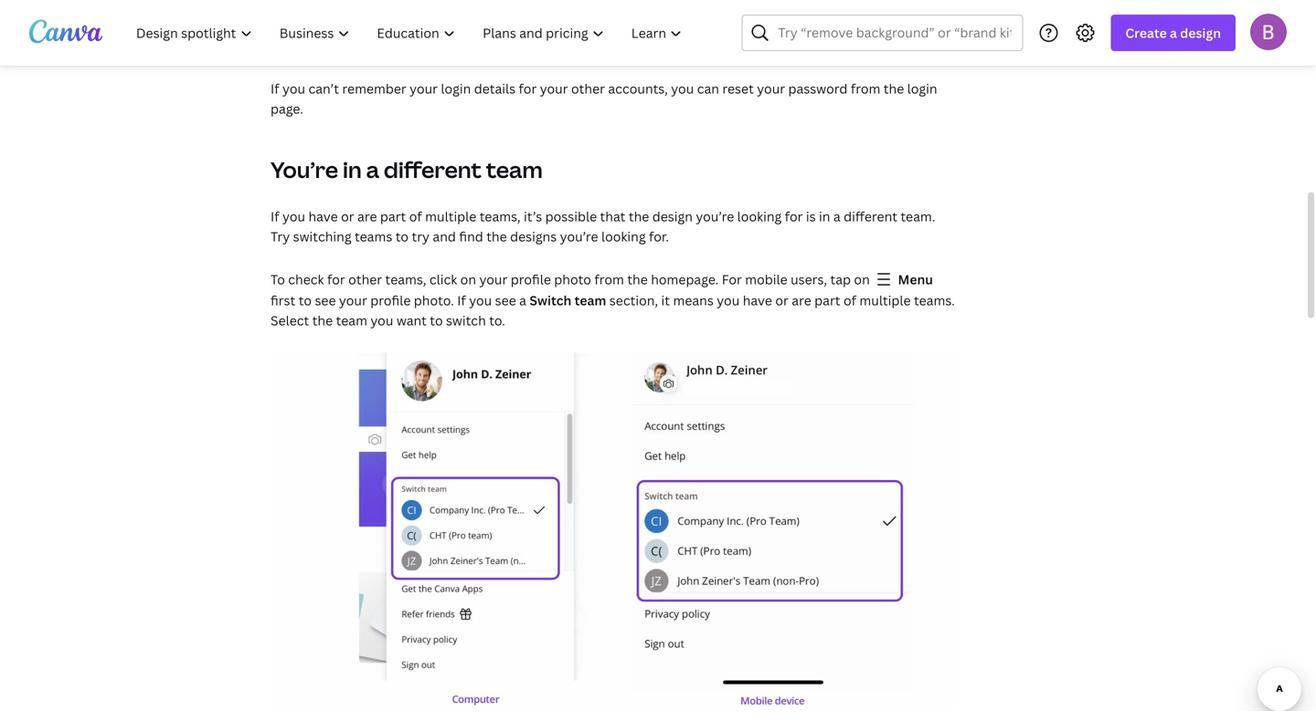 Task type: locate. For each thing, give the bounding box(es) containing it.
or up switching
[[341, 208, 354, 225]]

1 horizontal spatial part
[[814, 292, 840, 309]]

are
[[357, 208, 377, 225], [792, 292, 811, 309]]

the right find
[[486, 228, 507, 245]]

are inside section, it means you have or are part of multiple teams. select the team you want to switch to.
[[792, 292, 811, 309]]

2 vertical spatial to
[[430, 312, 443, 329]]

section, it means you have or are part of multiple teams. select the team you want to switch to.
[[271, 292, 955, 329]]

2 vertical spatial team
[[336, 312, 367, 329]]

0 vertical spatial multiple
[[425, 208, 476, 225]]

team left the want
[[336, 312, 367, 329]]

on
[[460, 271, 476, 288], [854, 271, 870, 288]]

have inside if you have or are part of multiple teams, it's possible that the design you're looking for is in a different team. try switching teams to try and find the designs you're looking for.
[[308, 208, 338, 225]]

0 horizontal spatial on
[[460, 271, 476, 288]]

1 horizontal spatial team
[[486, 155, 543, 185]]

your right reset
[[757, 80, 785, 97]]

if
[[271, 80, 279, 97], [271, 208, 279, 225], [457, 292, 466, 309]]

0 horizontal spatial or
[[341, 208, 354, 225]]

design up for. on the top
[[652, 208, 693, 225]]

0 horizontal spatial part
[[380, 208, 406, 225]]

part up "teams"
[[380, 208, 406, 225]]

part
[[380, 208, 406, 225], [814, 292, 840, 309]]

0 vertical spatial if
[[271, 80, 279, 97]]

to inside section, it means you have or are part of multiple teams. select the team you want to switch to.
[[430, 312, 443, 329]]

1 vertical spatial if
[[271, 208, 279, 225]]

0 vertical spatial looking
[[737, 208, 782, 225]]

in right is
[[819, 208, 830, 225]]

it
[[661, 292, 670, 309]]

1 vertical spatial teams,
[[385, 271, 426, 288]]

1 vertical spatial part
[[814, 292, 840, 309]]

you
[[282, 80, 305, 97], [671, 80, 694, 97], [282, 208, 305, 225], [469, 292, 492, 309], [717, 292, 740, 309], [370, 312, 393, 329]]

1 on from the left
[[460, 271, 476, 288]]

1 horizontal spatial on
[[854, 271, 870, 288]]

switch
[[530, 292, 571, 309]]

multiple
[[425, 208, 476, 225], [860, 292, 911, 309]]

multiple inside if you have or are part of multiple teams, it's possible that the design you're looking for is in a different team. try switching teams to try and find the designs you're looking for.
[[425, 208, 476, 225]]

possible
[[545, 208, 597, 225]]

you inside if you have or are part of multiple teams, it's possible that the design you're looking for is in a different team. try switching teams to try and find the designs you're looking for.
[[282, 208, 305, 225]]

team down photo
[[575, 292, 606, 309]]

photo
[[554, 271, 591, 288]]

multiple inside section, it means you have or are part of multiple teams. select the team you want to switch to.
[[860, 292, 911, 309]]

0 vertical spatial different
[[384, 155, 482, 185]]

0 vertical spatial part
[[380, 208, 406, 225]]

2 see from the left
[[495, 292, 516, 309]]

looking
[[737, 208, 782, 225], [601, 228, 646, 245]]

0 vertical spatial for
[[519, 80, 537, 97]]

0 vertical spatial in
[[343, 155, 362, 185]]

you up try
[[282, 208, 305, 225]]

if inside if you have or are part of multiple teams, it's possible that the design you're looking for is in a different team. try switching teams to try and find the designs you're looking for.
[[271, 208, 279, 225]]

profile
[[511, 271, 551, 288], [370, 292, 411, 309]]

the inside if you can't remember your login details for your other accounts, you can reset your password from the login page.
[[884, 80, 904, 97]]

0 horizontal spatial profile
[[370, 292, 411, 309]]

different left team.
[[844, 208, 897, 225]]

1 horizontal spatial design
[[1180, 24, 1221, 42]]

in right you're on the left top
[[343, 155, 362, 185]]

2 login from the left
[[907, 80, 937, 97]]

of inside section, it means you have or are part of multiple teams. select the team you want to switch to.
[[844, 292, 856, 309]]

have
[[308, 208, 338, 225], [743, 292, 772, 309]]

a right is
[[833, 208, 841, 225]]

from
[[851, 80, 880, 97], [594, 271, 624, 288]]

other left accounts,
[[571, 80, 605, 97]]

section,
[[609, 292, 658, 309]]

1 vertical spatial multiple
[[860, 292, 911, 309]]

0 vertical spatial from
[[851, 80, 880, 97]]

1 horizontal spatial see
[[495, 292, 516, 309]]

0 vertical spatial teams,
[[480, 208, 521, 225]]

1 horizontal spatial to
[[396, 228, 409, 245]]

switching
[[293, 228, 351, 245]]

1 horizontal spatial profile
[[511, 271, 551, 288]]

looking left is
[[737, 208, 782, 225]]

to
[[271, 271, 285, 288]]

1 vertical spatial are
[[792, 292, 811, 309]]

for right check
[[327, 271, 345, 288]]

1 vertical spatial design
[[652, 208, 693, 225]]

to
[[396, 228, 409, 245], [299, 292, 312, 309], [430, 312, 443, 329]]

1 vertical spatial for
[[785, 208, 803, 225]]

1 vertical spatial or
[[775, 292, 789, 309]]

of down tap
[[844, 292, 856, 309]]

teams.
[[914, 292, 955, 309]]

to down check
[[299, 292, 312, 309]]

multiple down menu on the right top
[[860, 292, 911, 309]]

the
[[884, 80, 904, 97], [629, 208, 649, 225], [486, 228, 507, 245], [627, 271, 648, 288], [312, 312, 333, 329]]

0 horizontal spatial from
[[594, 271, 624, 288]]

it's
[[524, 208, 542, 225]]

for
[[722, 271, 742, 288]]

looking down that
[[601, 228, 646, 245]]

0 horizontal spatial other
[[348, 271, 382, 288]]

0 horizontal spatial design
[[652, 208, 693, 225]]

1 horizontal spatial for
[[519, 80, 537, 97]]

your right remember
[[410, 80, 438, 97]]

for left is
[[785, 208, 803, 225]]

team
[[486, 155, 543, 185], [575, 292, 606, 309], [336, 312, 367, 329]]

1 horizontal spatial have
[[743, 292, 772, 309]]

have down mobile
[[743, 292, 772, 309]]

your up to.
[[479, 271, 508, 288]]

try
[[271, 228, 290, 245]]

1 horizontal spatial or
[[775, 292, 789, 309]]

mobile
[[745, 271, 788, 288]]

teams, up the photo. at the top left of page
[[385, 271, 426, 288]]

to.
[[489, 312, 505, 329]]

from up section, it means you have or are part of multiple teams. select the team you want to switch to. on the top of page
[[594, 271, 624, 288]]

or
[[341, 208, 354, 225], [775, 292, 789, 309]]

1 horizontal spatial are
[[792, 292, 811, 309]]

0 horizontal spatial teams,
[[385, 271, 426, 288]]

you up page.
[[282, 80, 305, 97]]

0 horizontal spatial you're
[[560, 228, 598, 245]]

a right 'create'
[[1170, 24, 1177, 42]]

team up it's
[[486, 155, 543, 185]]

teams,
[[480, 208, 521, 225], [385, 271, 426, 288]]

design right 'create'
[[1180, 24, 1221, 42]]

or down mobile
[[775, 292, 789, 309]]

your down "teams"
[[339, 292, 367, 309]]

1 vertical spatial to
[[299, 292, 312, 309]]

0 horizontal spatial are
[[357, 208, 377, 225]]

teams, inside if you have or are part of multiple teams, it's possible that the design you're looking for is in a different team. try switching teams to try and find the designs you're looking for.
[[480, 208, 521, 225]]

1 vertical spatial looking
[[601, 228, 646, 245]]

are up "teams"
[[357, 208, 377, 225]]

design inside if you have or are part of multiple teams, it's possible that the design you're looking for is in a different team. try switching teams to try and find the designs you're looking for.
[[652, 208, 693, 225]]

select
[[271, 312, 309, 329]]

of inside if you have or are part of multiple teams, it's possible that the design you're looking for is in a different team. try switching teams to try and find the designs you're looking for.
[[409, 208, 422, 225]]

part down tap
[[814, 292, 840, 309]]

1 vertical spatial of
[[844, 292, 856, 309]]

for right details
[[519, 80, 537, 97]]

1 horizontal spatial in
[[819, 208, 830, 225]]

0 horizontal spatial different
[[384, 155, 482, 185]]

1 horizontal spatial from
[[851, 80, 880, 97]]

multiple up and
[[425, 208, 476, 225]]

1 vertical spatial different
[[844, 208, 897, 225]]

1 vertical spatial in
[[819, 208, 830, 225]]

you're
[[696, 208, 734, 225], [560, 228, 598, 245]]

1 horizontal spatial different
[[844, 208, 897, 225]]

photo.
[[414, 292, 454, 309]]

1 horizontal spatial you're
[[696, 208, 734, 225]]

Try "remove background" or "brand kit" search field
[[778, 16, 1011, 50]]

to left 'try'
[[396, 228, 409, 245]]

the right that
[[629, 208, 649, 225]]

if inside if you can't remember your login details for your other accounts, you can reset your password from the login page.
[[271, 80, 279, 97]]

1 vertical spatial profile
[[370, 292, 411, 309]]

design
[[1180, 24, 1221, 42], [652, 208, 693, 225]]

1 vertical spatial team
[[575, 292, 606, 309]]

different inside if you have or are part of multiple teams, it's possible that the design you're looking for is in a different team. try switching teams to try and find the designs you're looking for.
[[844, 208, 897, 225]]

0 horizontal spatial see
[[315, 292, 336, 309]]

1 vertical spatial from
[[594, 271, 624, 288]]

for.
[[649, 228, 669, 245]]

in inside if you have or are part of multiple teams, it's possible that the design you're looking for is in a different team. try switching teams to try and find the designs you're looking for.
[[819, 208, 830, 225]]

0 vertical spatial to
[[396, 228, 409, 245]]

see up to.
[[495, 292, 516, 309]]

if you have or are part of multiple teams, it's possible that the design you're looking for is in a different team. try switching teams to try and find the designs you're looking for.
[[271, 208, 935, 245]]

if for if you have or are part of multiple teams, it's possible that the design you're looking for is in a different team. try switching teams to try and find the designs you're looking for.
[[271, 208, 279, 225]]

2 horizontal spatial for
[[785, 208, 803, 225]]

have up switching
[[308, 208, 338, 225]]

other
[[571, 80, 605, 97], [348, 271, 382, 288]]

1 horizontal spatial other
[[571, 80, 605, 97]]

from right password
[[851, 80, 880, 97]]

you left the want
[[370, 312, 393, 329]]

1 horizontal spatial login
[[907, 80, 937, 97]]

your
[[410, 80, 438, 97], [540, 80, 568, 97], [757, 80, 785, 97], [479, 271, 508, 288], [339, 292, 367, 309]]

if you can't remember your login details for your other accounts, you can reset your password from the login page.
[[271, 80, 937, 117]]

0 vertical spatial design
[[1180, 24, 1221, 42]]

0 vertical spatial or
[[341, 208, 354, 225]]

of
[[409, 208, 422, 225], [844, 292, 856, 309]]

login down try "remove background" or "brand kit" search field
[[907, 80, 937, 97]]

if up try
[[271, 208, 279, 225]]

if for if you can't remember your login details for your other accounts, you can reset your password from the login page.
[[271, 80, 279, 97]]

see
[[315, 292, 336, 309], [495, 292, 516, 309]]

you're up for
[[696, 208, 734, 225]]

on right tap
[[854, 271, 870, 288]]

0 horizontal spatial of
[[409, 208, 422, 225]]

a inside if you have or are part of multiple teams, it's possible that the design you're looking for is in a different team. try switching teams to try and find the designs you're looking for.
[[833, 208, 841, 225]]

0 vertical spatial of
[[409, 208, 422, 225]]

menu
[[895, 271, 933, 288]]

1 vertical spatial have
[[743, 292, 772, 309]]

you down for
[[717, 292, 740, 309]]

on right click
[[460, 271, 476, 288]]

see down check
[[315, 292, 336, 309]]

0 horizontal spatial in
[[343, 155, 362, 185]]

1 horizontal spatial of
[[844, 292, 856, 309]]

2 vertical spatial for
[[327, 271, 345, 288]]

other down "teams"
[[348, 271, 382, 288]]

of up 'try'
[[409, 208, 422, 225]]

1 horizontal spatial teams,
[[480, 208, 521, 225]]

1 horizontal spatial looking
[[737, 208, 782, 225]]

are down "users,"
[[792, 292, 811, 309]]

if up page.
[[271, 80, 279, 97]]

0 horizontal spatial multiple
[[425, 208, 476, 225]]

0 vertical spatial have
[[308, 208, 338, 225]]

the down try "remove background" or "brand kit" search field
[[884, 80, 904, 97]]

profile up switch
[[511, 271, 551, 288]]

2 horizontal spatial team
[[575, 292, 606, 309]]

for
[[519, 80, 537, 97], [785, 208, 803, 225], [327, 271, 345, 288]]

you're down possible
[[560, 228, 598, 245]]

in
[[343, 155, 362, 185], [819, 208, 830, 225]]

to down first to see your profile photo. if you see a switch team
[[430, 312, 443, 329]]

first
[[271, 292, 295, 309]]

or inside section, it means you have or are part of multiple teams. select the team you want to switch to.
[[775, 292, 789, 309]]

teams, left it's
[[480, 208, 521, 225]]

a
[[1170, 24, 1177, 42], [366, 155, 379, 185], [833, 208, 841, 225], [519, 292, 526, 309]]

0 horizontal spatial team
[[336, 312, 367, 329]]

a inside dropdown button
[[1170, 24, 1177, 42]]

0 vertical spatial are
[[357, 208, 377, 225]]

different up and
[[384, 155, 482, 185]]

login
[[441, 80, 471, 97], [907, 80, 937, 97]]

1 horizontal spatial multiple
[[860, 292, 911, 309]]

0 horizontal spatial have
[[308, 208, 338, 225]]

create a design
[[1125, 24, 1221, 42]]

check
[[288, 271, 324, 288]]

2 horizontal spatial to
[[430, 312, 443, 329]]

login left details
[[441, 80, 471, 97]]

the right the select
[[312, 312, 333, 329]]

different
[[384, 155, 482, 185], [844, 208, 897, 225]]

profile up the want
[[370, 292, 411, 309]]

0 vertical spatial other
[[571, 80, 605, 97]]

0 vertical spatial you're
[[696, 208, 734, 225]]

0 horizontal spatial login
[[441, 80, 471, 97]]

if up switch
[[457, 292, 466, 309]]

from inside if you can't remember your login details for your other accounts, you can reset your password from the login page.
[[851, 80, 880, 97]]



Task type: vqa. For each thing, say whether or not it's contained in the screenshot.
the bottommost Of
yes



Task type: describe. For each thing, give the bounding box(es) containing it.
page.
[[271, 100, 303, 117]]

to inside if you have or are part of multiple teams, it's possible that the design you're looking for is in a different team. try switching teams to try and find the designs you're looking for.
[[396, 228, 409, 245]]

1 see from the left
[[315, 292, 336, 309]]

2 on from the left
[[854, 271, 870, 288]]

first to see your profile photo. if you see a switch team
[[271, 292, 606, 309]]

accounts,
[[608, 80, 668, 97]]

part inside section, it means you have or are part of multiple teams. select the team you want to switch to.
[[814, 292, 840, 309]]

teams
[[355, 228, 392, 245]]

designs
[[510, 228, 557, 245]]

1 vertical spatial other
[[348, 271, 382, 288]]

and
[[433, 228, 456, 245]]

reset
[[722, 80, 754, 97]]

is
[[806, 208, 816, 225]]

are inside if you have or are part of multiple teams, it's possible that the design you're looking for is in a different team. try switching teams to try and find the designs you're looking for.
[[357, 208, 377, 225]]

can
[[697, 80, 719, 97]]

find
[[459, 228, 483, 245]]

that
[[600, 208, 626, 225]]

click
[[429, 271, 457, 288]]

want
[[396, 312, 427, 329]]

remember
[[342, 80, 406, 97]]

2 vertical spatial if
[[457, 292, 466, 309]]

your right details
[[540, 80, 568, 97]]

0 horizontal spatial looking
[[601, 228, 646, 245]]

password
[[788, 80, 848, 97]]

you up switch
[[469, 292, 492, 309]]

switch
[[446, 312, 486, 329]]

to check for other teams, click on your profile photo from the homepage. for mobile users, tap on
[[271, 271, 873, 288]]

the inside section, it means you have or are part of multiple teams. select the team you want to switch to.
[[312, 312, 333, 329]]

bob builder image
[[1250, 13, 1287, 50]]

create
[[1125, 24, 1167, 42]]

users,
[[791, 271, 827, 288]]

top level navigation element
[[124, 15, 698, 51]]

1 vertical spatial you're
[[560, 228, 598, 245]]

or inside if you have or are part of multiple teams, it's possible that the design you're looking for is in a different team. try switching teams to try and find the designs you're looking for.
[[341, 208, 354, 225]]

try
[[412, 228, 430, 245]]

0 horizontal spatial for
[[327, 271, 345, 288]]

means
[[673, 292, 714, 309]]

have inside section, it means you have or are part of multiple teams. select the team you want to switch to.
[[743, 292, 772, 309]]

a left switch
[[519, 292, 526, 309]]

0 vertical spatial profile
[[511, 271, 551, 288]]

you're
[[271, 155, 338, 185]]

0 horizontal spatial to
[[299, 292, 312, 309]]

for inside if you can't remember your login details for your other accounts, you can reset your password from the login page.
[[519, 80, 537, 97]]

team.
[[901, 208, 935, 225]]

team inside section, it means you have or are part of multiple teams. select the team you want to switch to.
[[336, 312, 367, 329]]

part inside if you have or are part of multiple teams, it's possible that the design you're looking for is in a different team. try switching teams to try and find the designs you're looking for.
[[380, 208, 406, 225]]

tap
[[830, 271, 851, 288]]

1 login from the left
[[441, 80, 471, 97]]

0 vertical spatial team
[[486, 155, 543, 185]]

homepage.
[[651, 271, 719, 288]]

other inside if you can't remember your login details for your other accounts, you can reset your password from the login page.
[[571, 80, 605, 97]]

you're in a different team
[[271, 155, 543, 185]]

create a design button
[[1111, 15, 1236, 51]]

details
[[474, 80, 516, 97]]

can't
[[308, 80, 339, 97]]

design inside create a design dropdown button
[[1180, 24, 1221, 42]]

you left can at the top
[[671, 80, 694, 97]]

a up "teams"
[[366, 155, 379, 185]]

the up section,
[[627, 271, 648, 288]]

for inside if you have or are part of multiple teams, it's possible that the design you're looking for is in a different team. try switching teams to try and find the designs you're looking for.
[[785, 208, 803, 225]]



